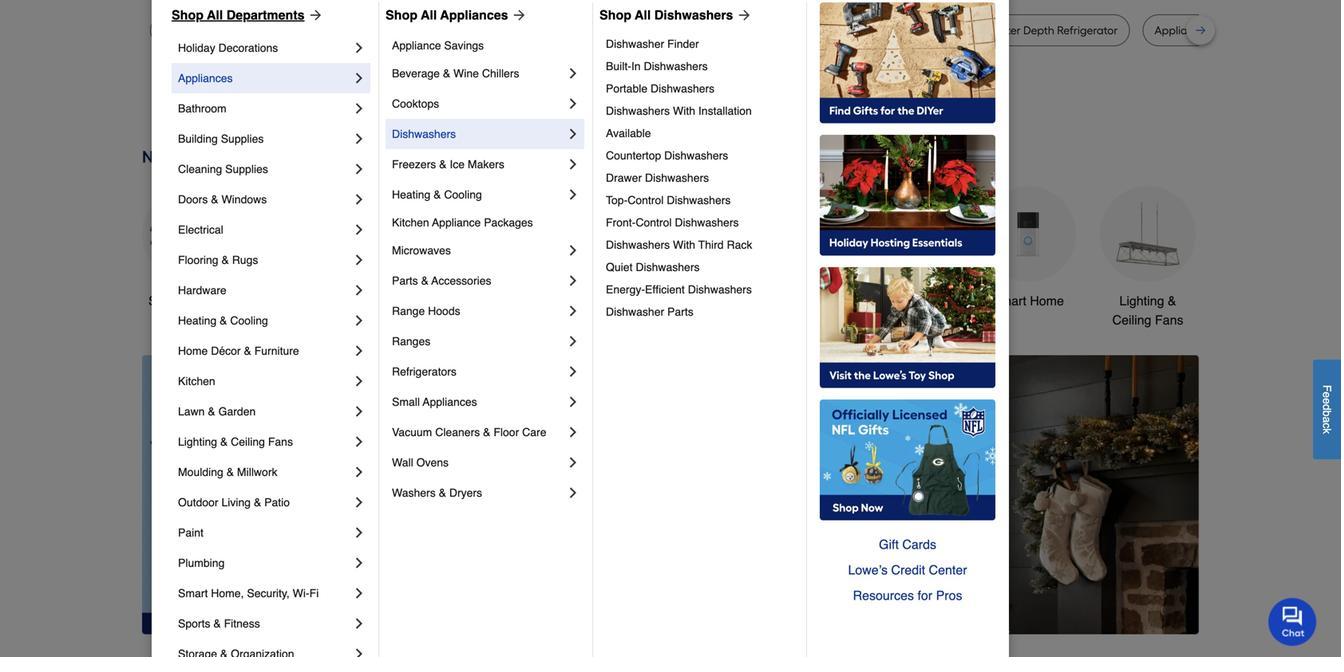 Task type: locate. For each thing, give the bounding box(es) containing it.
control
[[628, 194, 664, 207], [636, 216, 672, 229]]

shop for shop all dishwashers
[[600, 8, 632, 22]]

chevron right image for moulding & millwork link
[[351, 465, 367, 481]]

all
[[207, 8, 223, 22], [421, 8, 437, 22], [635, 8, 651, 22], [182, 294, 195, 309]]

dishwasher for dishwasher parts
[[606, 306, 664, 319]]

arrow right image inside shop all dishwashers link
[[733, 7, 753, 23]]

1 dishwasher from the top
[[606, 38, 664, 50]]

chevron right image for refrigerators
[[565, 364, 581, 380]]

heating
[[392, 188, 431, 201], [178, 315, 217, 327]]

chevron right image for doors & windows link
[[351, 192, 367, 208]]

scroll to item #2 image
[[769, 606, 808, 613]]

chevron right image for electrical
[[351, 222, 367, 238]]

0 vertical spatial supplies
[[221, 133, 264, 145]]

0 vertical spatial decorations
[[218, 42, 278, 54]]

1 refrigerator from the left
[[426, 24, 487, 37]]

refrigerator up savings
[[426, 24, 487, 37]]

0 horizontal spatial cooling
[[230, 315, 268, 327]]

1 tools from the left
[[415, 294, 445, 309]]

0 horizontal spatial bathroom
[[178, 102, 227, 115]]

dishwasher
[[606, 38, 664, 50], [606, 306, 664, 319]]

& for beverage & wine chillers link
[[443, 67, 450, 80]]

1 vertical spatial cooling
[[230, 315, 268, 327]]

1 horizontal spatial fans
[[1155, 313, 1184, 328]]

kitchen up microwaves
[[392, 216, 429, 229]]

smart
[[993, 294, 1027, 309], [178, 588, 208, 600]]

1 with from the top
[[673, 105, 696, 117]]

heating & cooling link up furniture
[[178, 306, 351, 336]]

refrigerator
[[426, 24, 487, 37], [588, 24, 649, 37], [1057, 24, 1118, 37]]

3 shop from the left
[[600, 8, 632, 22]]

all up holiday decorations
[[207, 8, 223, 22]]

1 horizontal spatial arrow right image
[[733, 7, 753, 23]]

2 horizontal spatial shop
[[600, 8, 632, 22]]

center
[[929, 563, 967, 578]]

1 vertical spatial heating
[[178, 315, 217, 327]]

0 vertical spatial lighting & ceiling fans
[[1113, 294, 1184, 328]]

chevron right image for parts & accessories link
[[565, 273, 581, 289]]

1 vertical spatial smart
[[178, 588, 208, 600]]

supplies inside 'link'
[[225, 163, 268, 176]]

cooling for topmost heating & cooling link
[[444, 188, 482, 201]]

0 horizontal spatial profile
[[392, 24, 424, 37]]

0 vertical spatial dishwasher
[[606, 38, 664, 50]]

depth
[[1024, 24, 1055, 37]]

chevron right image for the "smart home, security, wi-fi" "link"
[[351, 586, 367, 602]]

0 vertical spatial with
[[673, 105, 696, 117]]

with for installation
[[673, 105, 696, 117]]

chevron right image
[[351, 40, 367, 56], [565, 126, 581, 142], [351, 131, 367, 147], [565, 157, 581, 172], [351, 161, 367, 177], [351, 222, 367, 238], [565, 243, 581, 259], [351, 283, 367, 299], [351, 343, 367, 359], [565, 364, 581, 380], [351, 374, 367, 390], [565, 394, 581, 410], [565, 455, 581, 471], [565, 485, 581, 501], [351, 495, 367, 511], [351, 525, 367, 541], [351, 556, 367, 572], [351, 616, 367, 632]]

dishwasher up in
[[606, 38, 664, 50]]

cooling up kitchen appliance packages
[[444, 188, 482, 201]]

paint
[[178, 527, 204, 540]]

heating & cooling down freezers & ice makers
[[392, 188, 482, 201]]

chevron right image for the appliances link
[[351, 70, 367, 86]]

1 horizontal spatial ge
[[798, 24, 813, 37]]

supplies up windows
[[225, 163, 268, 176]]

1 horizontal spatial cooling
[[444, 188, 482, 201]]

e up d
[[1321, 392, 1334, 398]]

floor
[[494, 426, 519, 439]]

parts & accessories
[[392, 275, 491, 287]]

heating & cooling link down makers
[[392, 180, 565, 210]]

cleaning supplies link
[[178, 154, 351, 184]]

kitchen up lawn
[[178, 375, 215, 388]]

washers & dryers
[[392, 487, 482, 500]]

1 shop from the left
[[172, 8, 204, 22]]

1 horizontal spatial shop
[[386, 8, 418, 22]]

home,
[[211, 588, 244, 600]]

front-
[[606, 216, 636, 229]]

with
[[673, 105, 696, 117], [673, 239, 696, 252]]

& inside lighting & ceiling fans
[[1168, 294, 1177, 309]]

fi
[[310, 588, 319, 600]]

smart inside "link"
[[178, 588, 208, 600]]

dishwashers down new deals every day during 25 days of deals image
[[645, 172, 709, 184]]

& for moulding & millwork link
[[227, 466, 234, 479]]

holiday hosting essentials. image
[[820, 135, 996, 256]]

kitchen for kitchen faucets
[[623, 294, 666, 309]]

2 ge from the left
[[798, 24, 813, 37]]

built-
[[606, 60, 632, 73]]

outdoor
[[743, 294, 789, 309], [178, 497, 218, 509]]

dishwashers down cooktops
[[392, 128, 456, 141]]

chat invite button image
[[1269, 598, 1318, 647]]

1 horizontal spatial lighting & ceiling fans
[[1113, 294, 1184, 328]]

3 refrigerator from the left
[[1057, 24, 1118, 37]]

lowe's wishes you and your family a happy hanukkah. image
[[142, 88, 1199, 128]]

freezers
[[392, 158, 436, 171]]

patio
[[264, 497, 290, 509]]

flooring & rugs
[[178, 254, 258, 267]]

dishwashers inside 'link'
[[606, 239, 670, 252]]

2 vertical spatial appliances
[[423, 396, 477, 409]]

0 horizontal spatial lighting & ceiling fans
[[178, 436, 293, 449]]

appliances up savings
[[440, 8, 508, 22]]

hoods
[[428, 305, 460, 318]]

scroll to item #4 element
[[846, 605, 888, 614]]

arrow right image
[[508, 7, 527, 23], [733, 7, 753, 23], [1170, 495, 1186, 511]]

chevron right image for dishwashers
[[565, 126, 581, 142]]

chevron right image for plumbing
[[351, 556, 367, 572]]

control down drawer dishwashers
[[628, 194, 664, 207]]

1 horizontal spatial ceiling
[[1113, 313, 1152, 328]]

1 vertical spatial with
[[673, 239, 696, 252]]

all up "dishwasher finder"
[[635, 8, 651, 22]]

c
[[1321, 423, 1334, 429]]

holiday decorations link
[[178, 33, 351, 63]]

& for doors & windows link
[[211, 193, 218, 206]]

1 horizontal spatial smart
[[993, 294, 1027, 309]]

chevron right image for home décor & furniture
[[351, 343, 367, 359]]

décor
[[211, 345, 241, 358]]

shop up ge profile refrigerator
[[386, 8, 418, 22]]

0 vertical spatial lighting
[[1120, 294, 1165, 309]]

chevron right image for kitchen
[[351, 374, 367, 390]]

shop all deals
[[148, 294, 232, 309]]

2 with from the top
[[673, 239, 696, 252]]

1 ge from the left
[[375, 24, 390, 37]]

appliance
[[1155, 24, 1207, 37]]

1 vertical spatial outdoor
[[178, 497, 218, 509]]

parts inside dishwasher parts link
[[668, 306, 694, 319]]

equipment
[[758, 313, 819, 328]]

appliances down holiday
[[178, 72, 233, 85]]

1 horizontal spatial heating & cooling link
[[392, 180, 565, 210]]

1 vertical spatial lighting
[[178, 436, 217, 449]]

tools up equipment on the right
[[793, 294, 823, 309]]

0 vertical spatial fans
[[1155, 313, 1184, 328]]

1 horizontal spatial tools
[[793, 294, 823, 309]]

wall
[[392, 457, 413, 470]]

2 vertical spatial kitchen
[[178, 375, 215, 388]]

1 vertical spatial ceiling
[[231, 436, 265, 449]]

decorations down christmas
[[515, 313, 583, 328]]

profile
[[392, 24, 424, 37], [816, 24, 847, 37]]

0 vertical spatial kitchen
[[392, 216, 429, 229]]

1 vertical spatial fans
[[268, 436, 293, 449]]

christmas
[[521, 294, 578, 309]]

2 refrigerator from the left
[[588, 24, 649, 37]]

control down top-control dishwashers at the top
[[636, 216, 672, 229]]

0 horizontal spatial arrow right image
[[508, 7, 527, 23]]

with down "portable dishwashers" link at the top
[[673, 105, 696, 117]]

credit
[[891, 563, 926, 578]]

dishwasher finder
[[606, 38, 699, 50]]

chevron right image for freezers & ice makers
[[565, 157, 581, 172]]

portable
[[606, 82, 648, 95]]

dishwashers up quiet dishwashers
[[606, 239, 670, 252]]

0 vertical spatial heating & cooling link
[[392, 180, 565, 210]]

drawer dishwashers
[[606, 172, 709, 184]]

& for the 'freezers & ice makers' link
[[439, 158, 447, 171]]

dishwashers up front-control dishwashers link
[[667, 194, 731, 207]]

0 vertical spatial bathroom link
[[178, 93, 351, 124]]

0 horizontal spatial outdoor
[[178, 497, 218, 509]]

cooling up home décor & furniture
[[230, 315, 268, 327]]

cards
[[903, 538, 937, 553]]

0 vertical spatial heating & cooling
[[392, 188, 482, 201]]

1 vertical spatial appliances
[[178, 72, 233, 85]]

kitchen for kitchen appliance packages
[[392, 216, 429, 229]]

recommended searches for you heading
[[142, 0, 1199, 2]]

pros
[[936, 589, 963, 604]]

1 vertical spatial decorations
[[515, 313, 583, 328]]

& inside outdoor tools & equipment
[[826, 294, 835, 309]]

chevron right image for holiday decorations
[[351, 40, 367, 56]]

0 vertical spatial parts
[[392, 275, 418, 287]]

supplies up cleaning supplies
[[221, 133, 264, 145]]

0 vertical spatial lighting & ceiling fans link
[[1100, 186, 1196, 330]]

1 horizontal spatial lighting
[[1120, 294, 1165, 309]]

0 vertical spatial cooling
[[444, 188, 482, 201]]

ceiling
[[1113, 313, 1152, 328], [231, 436, 265, 449]]

1 vertical spatial control
[[636, 216, 672, 229]]

ge for ge profile refrigerator
[[375, 24, 390, 37]]

0 horizontal spatial heating
[[178, 315, 217, 327]]

dishwashers down recommended searches for you heading
[[655, 8, 733, 22]]

1 horizontal spatial heating
[[392, 188, 431, 201]]

appliance inside appliance savings link
[[392, 39, 441, 52]]

refrigerator up built- at the left of the page
[[588, 24, 649, 37]]

profile for ge profile refrigerator
[[392, 24, 424, 37]]

0 horizontal spatial kitchen
[[178, 375, 215, 388]]

chevron right image for the leftmost the lighting & ceiling fans link
[[351, 434, 367, 450]]

shop up french door refrigerator
[[600, 8, 632, 22]]

outdoor for outdoor living & patio
[[178, 497, 218, 509]]

chevron right image for wall ovens
[[565, 455, 581, 471]]

profile for ge profile
[[816, 24, 847, 37]]

1 horizontal spatial heating & cooling
[[392, 188, 482, 201]]

2 horizontal spatial refrigerator
[[1057, 24, 1118, 37]]

drawer
[[606, 172, 642, 184]]

outdoor down moulding
[[178, 497, 218, 509]]

chevron right image for cleaning supplies
[[351, 161, 367, 177]]

0 horizontal spatial heating & cooling link
[[178, 306, 351, 336]]

1 vertical spatial heating & cooling
[[178, 315, 268, 327]]

1 vertical spatial dishwasher
[[606, 306, 664, 319]]

2 shop from the left
[[386, 8, 418, 22]]

kitchen down quiet dishwashers
[[623, 294, 666, 309]]

flooring & rugs link
[[178, 245, 351, 275]]

& for the bottommost heating & cooling link
[[220, 315, 227, 327]]

1 horizontal spatial home
[[1030, 294, 1064, 309]]

0 horizontal spatial tools
[[415, 294, 445, 309]]

dishwashers down built-in dishwashers link
[[651, 82, 715, 95]]

bathroom link
[[178, 93, 351, 124], [861, 186, 957, 311]]

appliances up the cleaners
[[423, 396, 477, 409]]

wall ovens link
[[392, 448, 565, 478]]

heating down freezers
[[392, 188, 431, 201]]

0 vertical spatial ceiling
[[1113, 313, 1152, 328]]

heating & cooling
[[392, 188, 482, 201], [178, 315, 268, 327]]

0 horizontal spatial decorations
[[218, 42, 278, 54]]

dishwashers up available
[[606, 105, 670, 117]]

0 horizontal spatial lighting
[[178, 436, 217, 449]]

0 horizontal spatial ge
[[375, 24, 390, 37]]

cooling
[[444, 188, 482, 201], [230, 315, 268, 327]]

lawn & garden
[[178, 406, 256, 418]]

0 vertical spatial appliance
[[392, 39, 441, 52]]

e up 'b'
[[1321, 398, 1334, 405]]

1 vertical spatial bathroom link
[[861, 186, 957, 311]]

with inside 'link'
[[673, 239, 696, 252]]

kitchen appliance packages
[[392, 216, 533, 229]]

refrigerator for ge profile refrigerator
[[426, 24, 487, 37]]

appliance up "microwaves" link
[[432, 216, 481, 229]]

building supplies link
[[178, 124, 351, 154]]

all up ge profile refrigerator
[[421, 8, 437, 22]]

1 horizontal spatial bathroom link
[[861, 186, 957, 311]]

dishwasher parts link
[[606, 301, 795, 323]]

top-control dishwashers link
[[606, 189, 795, 212]]

tools down parts & accessories
[[415, 294, 445, 309]]

building supplies
[[178, 133, 264, 145]]

ceiling inside lighting & ceiling fans
[[1113, 313, 1152, 328]]

departments
[[227, 8, 305, 22]]

all for deals
[[182, 294, 195, 309]]

0 horizontal spatial fans
[[268, 436, 293, 449]]

0 vertical spatial control
[[628, 194, 664, 207]]

ge
[[375, 24, 390, 37], [798, 24, 813, 37]]

all right shop
[[182, 294, 195, 309]]

vacuum cleaners & floor care link
[[392, 418, 565, 448]]

1 horizontal spatial parts
[[668, 306, 694, 319]]

find gifts for the diyer. image
[[820, 2, 996, 124]]

freezers & ice makers link
[[392, 149, 565, 180]]

0 vertical spatial smart
[[993, 294, 1027, 309]]

with down front-control dishwashers
[[673, 239, 696, 252]]

0 horizontal spatial heating & cooling
[[178, 315, 268, 327]]

wi-
[[293, 588, 310, 600]]

1 vertical spatial parts
[[668, 306, 694, 319]]

cleaning supplies
[[178, 163, 268, 176]]

decorations down 'shop all departments' link
[[218, 42, 278, 54]]

1 vertical spatial appliance
[[432, 216, 481, 229]]

1 horizontal spatial refrigerator
[[588, 24, 649, 37]]

plumbing
[[178, 557, 225, 570]]

0 horizontal spatial bathroom link
[[178, 93, 351, 124]]

lowe's
[[848, 563, 888, 578]]

refrigerator right depth
[[1057, 24, 1118, 37]]

1 horizontal spatial bathroom
[[881, 294, 936, 309]]

lighting
[[1120, 294, 1165, 309], [178, 436, 217, 449]]

0 vertical spatial bathroom
[[178, 102, 227, 115]]

kitchen
[[392, 216, 429, 229], [623, 294, 666, 309], [178, 375, 215, 388]]

0 vertical spatial heating
[[392, 188, 431, 201]]

front-control dishwashers link
[[606, 212, 795, 234]]

windows
[[222, 193, 267, 206]]

visit the lowe's toy shop. image
[[820, 268, 996, 389]]

kitchen inside 'link'
[[392, 216, 429, 229]]

outdoor inside outdoor tools & equipment
[[743, 294, 789, 309]]

2 profile from the left
[[816, 24, 847, 37]]

shop up holiday
[[172, 8, 204, 22]]

chevron right image for paint
[[351, 525, 367, 541]]

refrigerator for counter depth refrigerator
[[1057, 24, 1118, 37]]

heating down shop all deals
[[178, 315, 217, 327]]

1 horizontal spatial decorations
[[515, 313, 583, 328]]

&
[[443, 67, 450, 80], [439, 158, 447, 171], [434, 188, 441, 201], [211, 193, 218, 206], [222, 254, 229, 267], [421, 275, 429, 287], [826, 294, 835, 309], [1168, 294, 1177, 309], [220, 315, 227, 327], [244, 345, 251, 358], [208, 406, 215, 418], [483, 426, 491, 439], [220, 436, 228, 449], [227, 466, 234, 479], [439, 487, 446, 500], [254, 497, 261, 509], [213, 618, 221, 631]]

1 horizontal spatial profile
[[816, 24, 847, 37]]

1 vertical spatial lighting & ceiling fans link
[[178, 427, 351, 458]]

b
[[1321, 411, 1334, 417]]

1 vertical spatial bathroom
[[881, 294, 936, 309]]

french door refrigerator
[[524, 24, 649, 37]]

0 vertical spatial outdoor
[[743, 294, 789, 309]]

chevron right image for ranges link
[[565, 334, 581, 350]]

arrow right image inside shop all appliances link
[[508, 7, 527, 23]]

building
[[178, 133, 218, 145]]

officially licensed n f l gifts. shop now. image
[[820, 400, 996, 521]]

2 dishwasher from the top
[[606, 306, 664, 319]]

chevron right image
[[565, 65, 581, 81], [351, 70, 367, 86], [565, 96, 581, 112], [351, 101, 367, 117], [565, 187, 581, 203], [351, 192, 367, 208], [351, 252, 367, 268], [565, 273, 581, 289], [565, 303, 581, 319], [351, 313, 367, 329], [565, 334, 581, 350], [351, 404, 367, 420], [565, 425, 581, 441], [351, 434, 367, 450], [351, 465, 367, 481], [351, 586, 367, 602], [351, 647, 367, 658]]

ge profile refrigerator
[[375, 24, 487, 37]]

0 horizontal spatial refrigerator
[[426, 24, 487, 37]]

small appliances link
[[392, 387, 565, 418]]

0 horizontal spatial lighting & ceiling fans link
[[178, 427, 351, 458]]

2 tools from the left
[[793, 294, 823, 309]]

1 vertical spatial supplies
[[225, 163, 268, 176]]

0 horizontal spatial smart
[[178, 588, 208, 600]]

shop for shop all appliances
[[386, 8, 418, 22]]

1 profile from the left
[[392, 24, 424, 37]]

kitchen appliance packages link
[[392, 210, 581, 236]]

parts up range
[[392, 275, 418, 287]]

chevron right image for washers & dryers
[[565, 485, 581, 501]]

dishwashers with installation available
[[606, 105, 755, 140]]

appliance down ge profile refrigerator
[[392, 39, 441, 52]]

2 horizontal spatial kitchen
[[623, 294, 666, 309]]

kitchen link
[[178, 367, 351, 397]]

appliance package
[[1155, 24, 1254, 37]]

0 horizontal spatial shop
[[172, 8, 204, 22]]

1 vertical spatial kitchen
[[623, 294, 666, 309]]

parts & accessories link
[[392, 266, 565, 296]]

& inside "link"
[[439, 487, 446, 500]]

dishwashers with third rack link
[[606, 234, 795, 256]]

garden
[[218, 406, 256, 418]]

dishwasher down energy-
[[606, 306, 664, 319]]

0 horizontal spatial home
[[178, 345, 208, 358]]

with inside dishwashers with installation available
[[673, 105, 696, 117]]

1 horizontal spatial kitchen
[[392, 216, 429, 229]]

beverage & wine chillers
[[392, 67, 519, 80]]

f e e d b a c k
[[1321, 385, 1334, 434]]

outdoor up equipment on the right
[[743, 294, 789, 309]]

energy-efficient dishwashers
[[606, 283, 752, 296]]

parts down "energy-efficient dishwashers"
[[668, 306, 694, 319]]

energy-
[[606, 283, 645, 296]]

0 horizontal spatial parts
[[392, 275, 418, 287]]

heating & cooling down deals
[[178, 315, 268, 327]]

1 horizontal spatial outdoor
[[743, 294, 789, 309]]

bathroom
[[178, 102, 227, 115], [881, 294, 936, 309]]

third
[[699, 239, 724, 252]]

& for parts & accessories link
[[421, 275, 429, 287]]

2 e from the top
[[1321, 398, 1334, 405]]

moulding & millwork link
[[178, 458, 351, 488]]

appliance
[[392, 39, 441, 52], [432, 216, 481, 229]]

accessories
[[432, 275, 491, 287]]

chevron right image for cooktops "link"
[[565, 96, 581, 112]]



Task type: vqa. For each thing, say whether or not it's contained in the screenshot.
password PASSWORD FIELD
no



Task type: describe. For each thing, give the bounding box(es) containing it.
1 vertical spatial heating & cooling link
[[178, 306, 351, 336]]

refrigerators
[[392, 366, 457, 378]]

chevron right image for topmost heating & cooling link
[[565, 187, 581, 203]]

k
[[1321, 429, 1334, 434]]

chevron right image for vacuum cleaners & floor care link
[[565, 425, 581, 441]]

shop all deals link
[[142, 186, 238, 311]]

moulding
[[178, 466, 223, 479]]

paint link
[[178, 518, 351, 549]]

dishwasher parts
[[606, 306, 694, 319]]

fans inside lighting & ceiling fans
[[1155, 313, 1184, 328]]

freezers & ice makers
[[392, 158, 505, 171]]

dishwashers link
[[392, 119, 565, 149]]

quiet dishwashers link
[[606, 256, 795, 279]]

f
[[1321, 385, 1334, 392]]

gift cards link
[[820, 533, 996, 558]]

heating & cooling for topmost heating & cooling link
[[392, 188, 482, 201]]

installation
[[699, 105, 752, 117]]

chevron right image for microwaves
[[565, 243, 581, 259]]

beverage & wine chillers link
[[392, 58, 565, 89]]

shop all departments link
[[172, 6, 324, 25]]

dishwashers up third at the right
[[675, 216, 739, 229]]

& for topmost heating & cooling link
[[434, 188, 441, 201]]

kitchen faucets
[[623, 294, 715, 309]]

faucets
[[670, 294, 715, 309]]

rack
[[727, 239, 752, 252]]

holiday
[[178, 42, 215, 54]]

lawn & garden link
[[178, 397, 351, 427]]

christmas decorations link
[[501, 186, 597, 330]]

smart for smart home
[[993, 294, 1027, 309]]

outdoor living & patio link
[[178, 488, 351, 518]]

heating for the bottommost heating & cooling link
[[178, 315, 217, 327]]

control for front-
[[636, 216, 672, 229]]

new deals every day during 25 days of deals image
[[142, 144, 1199, 171]]

smart for smart home, security, wi-fi
[[178, 588, 208, 600]]

small
[[392, 396, 420, 409]]

ranges link
[[392, 327, 565, 357]]

sports & fitness link
[[178, 609, 351, 640]]

gift cards
[[879, 538, 937, 553]]

appliance inside the kitchen appliance packages 'link'
[[432, 216, 481, 229]]

1 e from the top
[[1321, 392, 1334, 398]]

gift
[[879, 538, 899, 553]]

portable dishwashers
[[606, 82, 715, 95]]

plumbing link
[[178, 549, 351, 579]]

doors & windows
[[178, 193, 267, 206]]

all for dishwashers
[[635, 8, 651, 22]]

parts inside parts & accessories link
[[392, 275, 418, 287]]

outdoor tools & equipment
[[743, 294, 835, 328]]

chevron right image for sports & fitness
[[351, 616, 367, 632]]

chevron right image for hardware
[[351, 283, 367, 299]]

ice
[[450, 158, 465, 171]]

all for appliances
[[421, 8, 437, 22]]

& for washers & dryers "link"
[[439, 487, 446, 500]]

dishwashers up drawer dishwashers link
[[664, 149, 728, 162]]

chevron right image for the topmost the bathroom link
[[351, 101, 367, 117]]

dishwashers up efficient
[[636, 261, 700, 274]]

decorations for christmas
[[515, 313, 583, 328]]

chevron right image for flooring & rugs link
[[351, 252, 367, 268]]

package
[[1209, 24, 1254, 37]]

chevron right image for the bottommost heating & cooling link
[[351, 313, 367, 329]]

vacuum
[[392, 426, 432, 439]]

refrigerator for french door refrigerator
[[588, 24, 649, 37]]

microwaves link
[[392, 236, 565, 266]]

chevron right image for building supplies
[[351, 131, 367, 147]]

shop these last-minute gifts. $99 or less. quantities are limited and won't last. image
[[142, 356, 400, 635]]

& for lawn & garden link on the left of the page
[[208, 406, 215, 418]]

shop all appliances
[[386, 8, 508, 22]]

efficient
[[645, 283, 685, 296]]

small appliances
[[392, 396, 477, 409]]

chevron right image for small appliances
[[565, 394, 581, 410]]

smart home, security, wi-fi link
[[178, 579, 351, 609]]

supplies for cleaning supplies
[[225, 163, 268, 176]]

top-control dishwashers
[[606, 194, 731, 207]]

lowe's credit center
[[848, 563, 967, 578]]

0 horizontal spatial ceiling
[[231, 436, 265, 449]]

d
[[1321, 405, 1334, 411]]

chevron right image for lawn & garden link on the left of the page
[[351, 404, 367, 420]]

cleaning
[[178, 163, 222, 176]]

cleaners
[[435, 426, 480, 439]]

available
[[606, 127, 651, 140]]

countertop dishwashers
[[606, 149, 728, 162]]

with for third
[[673, 239, 696, 252]]

tools link
[[382, 186, 478, 311]]

kitchen faucets link
[[621, 186, 717, 311]]

flooring
[[178, 254, 218, 267]]

a
[[1321, 417, 1334, 423]]

dishwashers down quiet dishwashers link
[[688, 283, 752, 296]]

countertop dishwashers link
[[606, 145, 795, 167]]

ge for ge profile
[[798, 24, 813, 37]]

hardware link
[[178, 275, 351, 306]]

fitness
[[224, 618, 260, 631]]

living
[[222, 497, 251, 509]]

heating & cooling for the bottommost heating & cooling link
[[178, 315, 268, 327]]

doors
[[178, 193, 208, 206]]

control for top-
[[628, 194, 664, 207]]

outdoor for outdoor tools & equipment
[[743, 294, 789, 309]]

decorations for holiday
[[218, 42, 278, 54]]

chevron right image for beverage & wine chillers link
[[565, 65, 581, 81]]

0 vertical spatial home
[[1030, 294, 1064, 309]]

& for sports & fitness link
[[213, 618, 221, 631]]

resources for pros link
[[820, 584, 996, 609]]

chevron right image for outdoor living & patio
[[351, 495, 367, 511]]

counter depth refrigerator
[[980, 24, 1118, 37]]

1 horizontal spatial lighting & ceiling fans link
[[1100, 186, 1196, 330]]

chevron right image for range hoods link
[[565, 303, 581, 319]]

arrow right image for dishwashers
[[733, 7, 753, 23]]

rugs
[[232, 254, 258, 267]]

refrigerators link
[[392, 357, 565, 387]]

dishwasher for dishwasher finder
[[606, 38, 664, 50]]

appliance savings
[[392, 39, 484, 52]]

tools inside tools link
[[415, 294, 445, 309]]

2 horizontal spatial arrow right image
[[1170, 495, 1186, 511]]

arrow right image
[[305, 7, 324, 23]]

dishwashers with installation available link
[[606, 100, 795, 145]]

shop for shop all departments
[[172, 8, 204, 22]]

smart home, security, wi-fi
[[178, 588, 319, 600]]

arrow right image for appliances
[[508, 7, 527, 23]]

ranges
[[392, 335, 431, 348]]

quiet dishwashers
[[606, 261, 700, 274]]

supplies for building supplies
[[221, 133, 264, 145]]

all for departments
[[207, 8, 223, 22]]

& for the leftmost the lighting & ceiling fans link
[[220, 436, 228, 449]]

cooktops link
[[392, 89, 565, 119]]

dishwasher finder link
[[606, 33, 795, 55]]

lowe's credit center link
[[820, 558, 996, 584]]

moulding & millwork
[[178, 466, 277, 479]]

packages
[[484, 216, 533, 229]]

portable dishwashers link
[[606, 77, 795, 100]]

1 vertical spatial lighting & ceiling fans
[[178, 436, 293, 449]]

savings
[[444, 39, 484, 52]]

front-control dishwashers
[[606, 216, 739, 229]]

home décor & furniture link
[[178, 336, 351, 367]]

50 percent off all artificial christmas trees, holiday lights and more. image
[[426, 356, 1199, 635]]

0 vertical spatial appliances
[[440, 8, 508, 22]]

french
[[524, 24, 558, 37]]

security,
[[247, 588, 290, 600]]

electrical link
[[178, 215, 351, 245]]

tools inside outdoor tools & equipment
[[793, 294, 823, 309]]

appliances link
[[178, 63, 351, 93]]

heating for topmost heating & cooling link
[[392, 188, 431, 201]]

care
[[522, 426, 547, 439]]

sports
[[178, 618, 210, 631]]

dishwashers inside dishwashers with installation available
[[606, 105, 670, 117]]

& for flooring & rugs link
[[222, 254, 229, 267]]

arrow left image
[[439, 495, 455, 511]]

1 vertical spatial home
[[178, 345, 208, 358]]

cooling for the bottommost heating & cooling link
[[230, 315, 268, 327]]

dishwashers down the finder
[[644, 60, 708, 73]]



